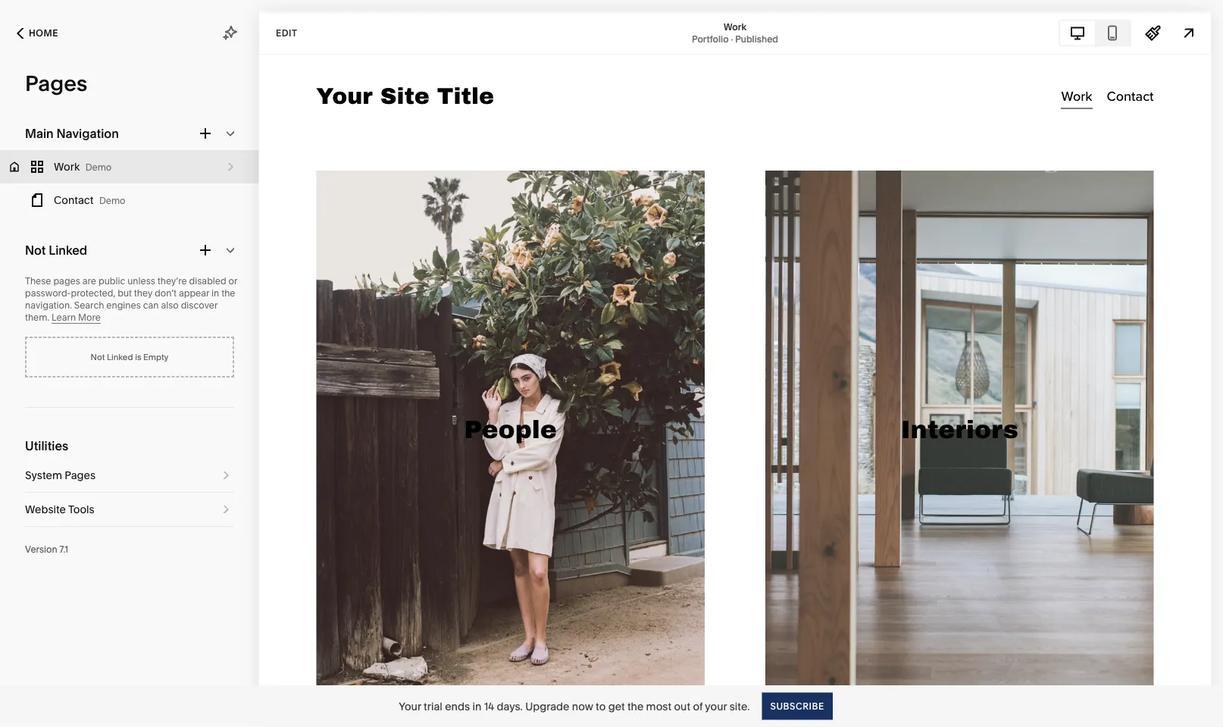 Task type: describe. For each thing, give the bounding box(es) containing it.
the inside these pages are public unless they're disabled or password-protected, but they don't appear in the navigation. search engines can also discover them.
[[222, 288, 235, 299]]

protected,
[[71, 288, 115, 299]]

linked for not linked
[[49, 243, 87, 257]]

main navigation
[[25, 126, 119, 141]]

can
[[143, 300, 159, 311]]

contact demo
[[54, 194, 126, 207]]

password-
[[25, 288, 71, 299]]

most
[[646, 700, 672, 713]]

subscribe button
[[762, 693, 833, 720]]

pages inside button
[[65, 469, 96, 482]]

·
[[731, 33, 733, 44]]

public
[[99, 276, 125, 287]]

upgrade
[[526, 700, 570, 713]]

version 7.1
[[25, 544, 68, 555]]

pages
[[53, 276, 80, 287]]

system pages button
[[25, 459, 234, 492]]

system
[[25, 469, 62, 482]]

system pages
[[25, 469, 96, 482]]

these pages are public unless they're disabled or password-protected, but they don't appear in the navigation. search engines can also discover them.
[[25, 276, 237, 323]]

get
[[609, 700, 625, 713]]

to
[[596, 700, 606, 713]]

14
[[484, 700, 494, 713]]

not linked
[[25, 243, 87, 257]]

1 vertical spatial in
[[473, 700, 482, 713]]

0 vertical spatial pages
[[25, 71, 87, 96]]

now
[[572, 700, 593, 713]]

ends
[[445, 700, 470, 713]]

1 vertical spatial the
[[628, 700, 644, 713]]

these
[[25, 276, 51, 287]]

site.
[[730, 700, 750, 713]]

them.
[[25, 312, 49, 323]]

learn more
[[52, 312, 101, 323]]

learn more link
[[52, 312, 101, 324]]

not for not linked is empty
[[91, 352, 105, 362]]

portfolio
[[692, 33, 729, 44]]

engines
[[106, 300, 141, 311]]

search
[[74, 300, 104, 311]]

work for work portfolio · published
[[724, 21, 747, 32]]

empty
[[143, 352, 169, 362]]

your trial ends in 14 days. upgrade now to get the most out of your site.
[[399, 700, 750, 713]]

home button
[[0, 17, 75, 50]]

website
[[25, 503, 66, 516]]

add a new page to the "not linked" navigation group image
[[197, 242, 214, 259]]

version
[[25, 544, 57, 555]]



Task type: locate. For each thing, give the bounding box(es) containing it.
linked
[[49, 243, 87, 257], [107, 352, 133, 362]]

discover
[[181, 300, 218, 311]]

linked for not linked is empty
[[107, 352, 133, 362]]

0 vertical spatial linked
[[49, 243, 87, 257]]

demo for contact
[[99, 195, 126, 206]]

published
[[736, 33, 779, 44]]

demo for work
[[85, 162, 112, 173]]

0 horizontal spatial linked
[[49, 243, 87, 257]]

0 vertical spatial demo
[[85, 162, 112, 173]]

edit button
[[266, 19, 307, 47]]

work down main navigation
[[54, 160, 80, 173]]

or
[[229, 276, 237, 287]]

1 vertical spatial not
[[91, 352, 105, 362]]

not
[[25, 243, 46, 257], [91, 352, 105, 362]]

0 vertical spatial in
[[212, 288, 219, 299]]

pages up tools
[[65, 469, 96, 482]]

out
[[674, 700, 691, 713]]

are
[[82, 276, 96, 287]]

is
[[135, 352, 141, 362]]

demo right 'contact'
[[99, 195, 126, 206]]

the down the or
[[222, 288, 235, 299]]

home
[[29, 28, 58, 39]]

work for work demo
[[54, 160, 80, 173]]

website tools button
[[25, 493, 234, 526]]

appear
[[179, 288, 209, 299]]

0 vertical spatial work
[[724, 21, 747, 32]]

demo
[[85, 162, 112, 173], [99, 195, 126, 206]]

subscribe
[[771, 701, 825, 712]]

1 horizontal spatial the
[[628, 700, 644, 713]]

edit
[[276, 27, 298, 38]]

1 vertical spatial pages
[[65, 469, 96, 482]]

add a new page to the "main navigation" group image
[[197, 125, 214, 142]]

also
[[161, 300, 179, 311]]

linked up "pages"
[[49, 243, 87, 257]]

utilities
[[25, 438, 68, 453]]

unless
[[128, 276, 155, 287]]

1 horizontal spatial in
[[473, 700, 482, 713]]

0 horizontal spatial in
[[212, 288, 219, 299]]

0 horizontal spatial work
[[54, 160, 80, 173]]

1 vertical spatial demo
[[99, 195, 126, 206]]

not up these
[[25, 243, 46, 257]]

website tools
[[25, 503, 95, 516]]

demo inside contact demo
[[99, 195, 126, 206]]

not linked is empty
[[91, 352, 169, 362]]

1 vertical spatial work
[[54, 160, 80, 173]]

navigation
[[56, 126, 119, 141]]

your
[[705, 700, 727, 713]]

1 vertical spatial linked
[[107, 352, 133, 362]]

they're
[[158, 276, 187, 287]]

not down more
[[91, 352, 105, 362]]

days.
[[497, 700, 523, 713]]

tab list
[[1061, 21, 1130, 45]]

not for not linked
[[25, 243, 46, 257]]

0 horizontal spatial not
[[25, 243, 46, 257]]

1 horizontal spatial not
[[91, 352, 105, 362]]

work demo
[[54, 160, 112, 173]]

tools
[[68, 503, 95, 516]]

navigation.
[[25, 300, 72, 311]]

work portfolio · published
[[692, 21, 779, 44]]

but
[[118, 288, 132, 299]]

0 vertical spatial not
[[25, 243, 46, 257]]

7.1
[[60, 544, 68, 555]]

linked left the is
[[107, 352, 133, 362]]

in down the disabled
[[212, 288, 219, 299]]

in inside these pages are public unless they're disabled or password-protected, but they don't appear in the navigation. search engines can also discover them.
[[212, 288, 219, 299]]

pages down home
[[25, 71, 87, 96]]

your
[[399, 700, 421, 713]]

1 horizontal spatial work
[[724, 21, 747, 32]]

main
[[25, 126, 54, 141]]

they
[[134, 288, 153, 299]]

demo up contact demo
[[85, 162, 112, 173]]

trial
[[424, 700, 443, 713]]

1 horizontal spatial linked
[[107, 352, 133, 362]]

pages
[[25, 71, 87, 96], [65, 469, 96, 482]]

0 horizontal spatial the
[[222, 288, 235, 299]]

of
[[693, 700, 703, 713]]

don't
[[155, 288, 177, 299]]

more
[[78, 312, 101, 323]]

in
[[212, 288, 219, 299], [473, 700, 482, 713]]

the right get
[[628, 700, 644, 713]]

0 vertical spatial the
[[222, 288, 235, 299]]

the
[[222, 288, 235, 299], [628, 700, 644, 713]]

contact
[[54, 194, 94, 207]]

work up ·
[[724, 21, 747, 32]]

in left 14
[[473, 700, 482, 713]]

learn
[[52, 312, 76, 323]]

work inside "work portfolio · published"
[[724, 21, 747, 32]]

work
[[724, 21, 747, 32], [54, 160, 80, 173]]

demo inside work demo
[[85, 162, 112, 173]]

disabled
[[189, 276, 227, 287]]



Task type: vqa. For each thing, say whether or not it's contained in the screenshot.
14
yes



